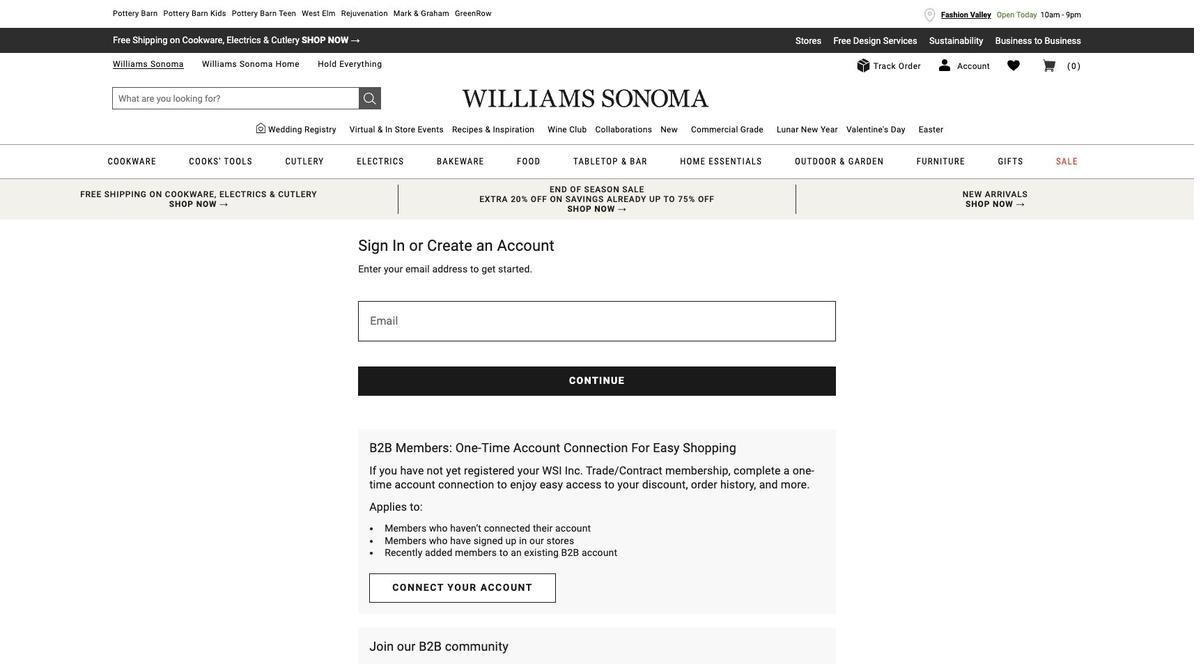 Task type: vqa. For each thing, say whether or not it's contained in the screenshot.
clear all link
no



Task type: describe. For each thing, give the bounding box(es) containing it.
Search search field
[[112, 87, 382, 110]]

Email Address text field
[[358, 301, 836, 341]]



